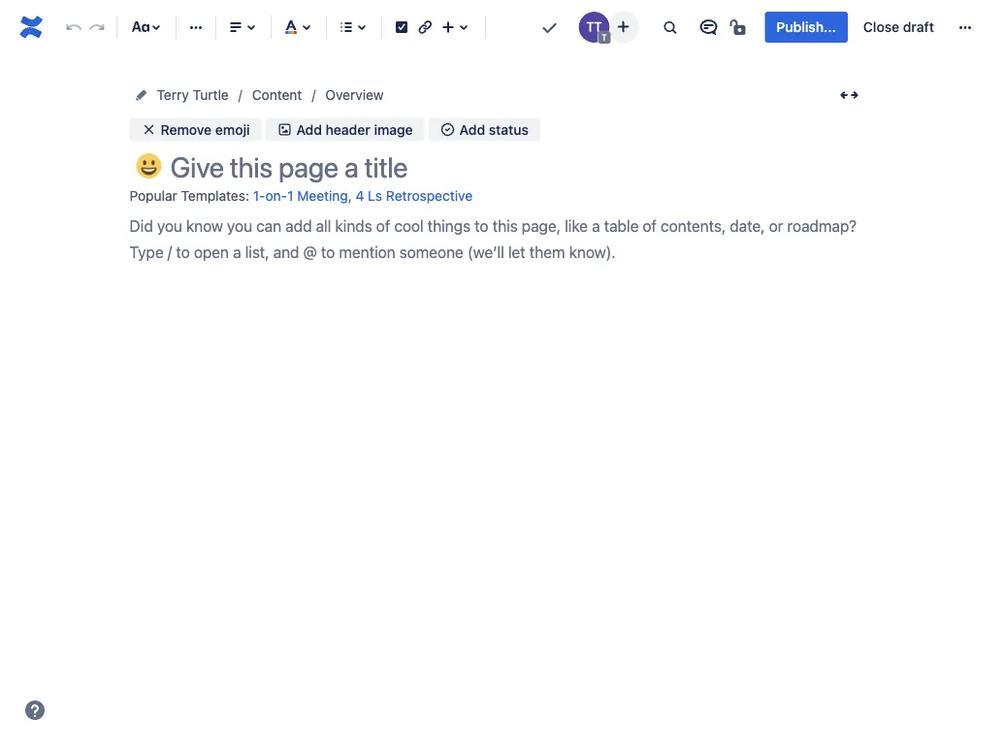 Task type: describe. For each thing, give the bounding box(es) containing it.
ls
[[368, 188, 383, 204]]

4 ls retrospective button
[[356, 181, 473, 213]]

move this page image
[[133, 87, 149, 103]]

content link
[[252, 83, 302, 107]]

emoji
[[215, 121, 250, 137]]

add header image button
[[266, 118, 425, 141]]

action item image
[[390, 16, 414, 39]]

publish... button
[[765, 12, 848, 43]]

Give this page a title text field
[[170, 151, 867, 183]]

Main content area, start typing to enter text. text field
[[130, 213, 867, 266]]

popular
[[130, 188, 177, 204]]

no restrictions image
[[729, 16, 752, 39]]

image icon image
[[277, 122, 293, 137]]

invite to edit image
[[612, 15, 635, 38]]

lists image
[[335, 16, 358, 39]]

comment icon image
[[697, 16, 721, 39]]

remove
[[161, 121, 212, 137]]

popular templates: 1-on-1 meeting , 4 ls retrospective
[[130, 188, 473, 204]]

make page full-width image
[[838, 83, 862, 107]]

draft
[[904, 19, 935, 35]]

1-on-1 meeting button
[[253, 181, 348, 213]]

content
[[252, 87, 302, 103]]

1-
[[253, 188, 266, 204]]

4
[[356, 188, 364, 204]]

on-
[[266, 188, 288, 204]]

status
[[489, 121, 529, 137]]

close draft button
[[852, 12, 947, 43]]

turtle
[[193, 87, 229, 103]]

add for add status
[[460, 121, 486, 137]]

find and replace image
[[659, 16, 682, 39]]



Task type: locate. For each thing, give the bounding box(es) containing it.
:grinning: image
[[136, 153, 162, 179], [136, 153, 162, 179]]

terry turtle image
[[579, 12, 610, 43]]

remove emoji button
[[130, 118, 262, 141]]

1
[[288, 188, 294, 204]]

meeting
[[297, 188, 348, 204]]

2 add from the left
[[460, 121, 486, 137]]

terry
[[157, 87, 189, 103]]

retrospective
[[386, 188, 473, 204]]

1 add from the left
[[297, 121, 322, 137]]

overview link
[[326, 83, 384, 107]]

templates:
[[181, 188, 249, 204]]

add header image
[[297, 121, 413, 137]]

text styles image
[[129, 16, 152, 39]]

add status button
[[429, 118, 541, 141]]

remove emoji
[[161, 121, 250, 137]]

add inside button
[[297, 121, 322, 137]]

0 horizontal spatial add
[[297, 121, 322, 137]]

terry turtle
[[157, 87, 229, 103]]

image
[[374, 121, 413, 137]]

close
[[864, 19, 900, 35]]

overview
[[326, 87, 384, 103]]

header
[[326, 121, 371, 137]]

confluence image
[[16, 12, 47, 43], [16, 12, 47, 43]]

align left image
[[224, 16, 248, 39]]

help image
[[23, 699, 47, 722]]

publish...
[[777, 19, 837, 35]]

redo ⌘⇧z image
[[85, 16, 109, 39]]

add right image icon
[[297, 121, 322, 137]]

remove emoji image
[[141, 122, 157, 137]]

more image
[[954, 16, 978, 39]]

add left 'status'
[[460, 121, 486, 137]]

,
[[348, 188, 352, 204]]

close draft
[[864, 19, 935, 35]]

add status
[[460, 121, 529, 137]]

terry turtle link
[[157, 83, 229, 107]]

link image
[[414, 16, 437, 39]]

add for add header image
[[297, 121, 322, 137]]

undo ⌘z image
[[62, 16, 85, 39]]

saved image
[[538, 16, 562, 39]]

more formatting image
[[184, 16, 208, 39]]

1 horizontal spatial add
[[460, 121, 486, 137]]

add
[[297, 121, 322, 137], [460, 121, 486, 137]]

add inside dropdown button
[[460, 121, 486, 137]]



Task type: vqa. For each thing, say whether or not it's contained in the screenshot.
EMOJI
yes



